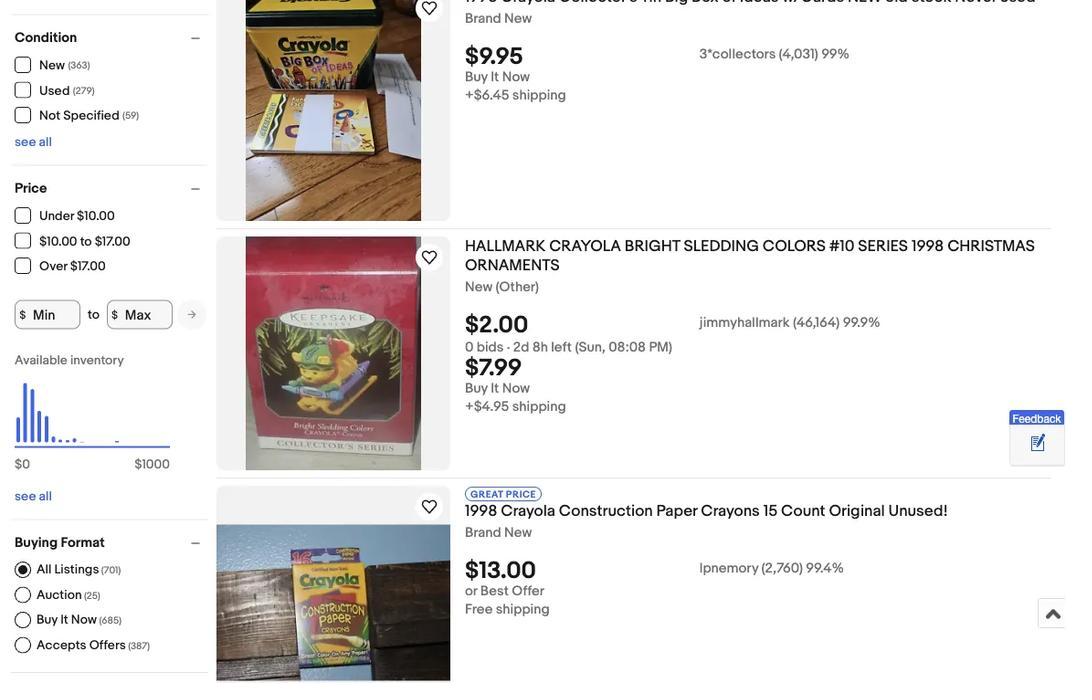 Task type: vqa. For each thing, say whether or not it's contained in the screenshot.
under
yes



Task type: describe. For each thing, give the bounding box(es) containing it.
shipping inside "jimmyhallmark (46,164) 99.9% 0 bids · 2d 8h left (sun, 08:08 pm) $7.99 buy it now +$4.95 shipping"
[[512, 399, 566, 415]]

free
[[465, 602, 493, 618]]

see all button for price
[[15, 489, 52, 505]]

great price 1998 crayola construction paper crayons 15 count original unused! brand new
[[465, 489, 948, 541]]

hallmark crayola bright sledding colors #10 series 1998 christmas ornaments image
[[246, 237, 421, 470]]

(387)
[[128, 640, 150, 652]]

price
[[506, 489, 536, 501]]

hallmark crayola bright sledding colors #10 series 1998 christmas ornaments new (other)
[[465, 237, 1035, 296]]

2 vertical spatial buy
[[37, 612, 58, 628]]

under $10.00 link
[[15, 207, 116, 224]]

(685)
[[99, 615, 122, 627]]

$ 0
[[15, 457, 30, 473]]

bids
[[477, 340, 504, 356]]

crayons
[[701, 501, 760, 521]]

(279)
[[73, 85, 95, 97]]

jimmyhallmark
[[700, 315, 790, 331]]

specified
[[63, 108, 119, 124]]

christmas
[[947, 237, 1035, 256]]

great price button
[[465, 486, 542, 501]]

under
[[39, 209, 74, 224]]

condition button
[[15, 30, 208, 46]]

feedback
[[1013, 412, 1061, 425]]

see all for price
[[15, 489, 52, 505]]

(46,164)
[[793, 315, 840, 331]]

$10.00 inside "link"
[[39, 234, 77, 249]]

graph of available inventory between $0 and $1000+ image
[[15, 353, 170, 482]]

see for price
[[15, 489, 36, 505]]

1998 crayola collector's tin big box of ideas w/cards new old stock never used image
[[246, 0, 421, 221]]

(701)
[[101, 565, 121, 577]]

crayola
[[549, 237, 621, 256]]

over
[[39, 259, 67, 274]]

99%
[[821, 46, 850, 63]]

listings
[[54, 562, 99, 578]]

shipping for $9.95
[[512, 87, 566, 104]]

best
[[480, 583, 509, 600]]

+$4.95
[[465, 399, 509, 415]]

under $10.00
[[39, 209, 115, 224]]

all for price
[[39, 489, 52, 505]]

08:08
[[608, 340, 646, 356]]

1000
[[142, 457, 170, 473]]

great
[[470, 489, 503, 501]]

buying
[[15, 535, 58, 551]]

crayola
[[501, 501, 555, 521]]

paper
[[656, 501, 697, 521]]

ornaments
[[465, 256, 560, 275]]

1 vertical spatial $17.00
[[70, 259, 106, 274]]

price button
[[15, 180, 208, 197]]

1998 crayola construction paper crayons 15 count original unused! image
[[216, 525, 450, 681]]

offer
[[512, 583, 544, 600]]

Maximum Value in $ text field
[[107, 300, 173, 329]]

condition
[[15, 30, 77, 46]]

$ up available
[[19, 308, 26, 321]]

(2,760)
[[761, 561, 803, 577]]

2d
[[513, 340, 529, 356]]

offers
[[89, 637, 126, 653]]

15
[[763, 501, 778, 521]]

1998 inside hallmark crayola bright sledding colors #10 series 1998 christmas ornaments new (other)
[[912, 237, 944, 256]]

(sun,
[[575, 340, 605, 356]]

lpnemory (2,760) 99.4% or best offer free shipping
[[465, 561, 844, 618]]

 (387) Items text field
[[126, 640, 150, 652]]

$10.00 to $17.00 link
[[15, 232, 131, 249]]

buy it now (685)
[[37, 612, 122, 628]]

hallmark
[[465, 237, 546, 256]]

(25)
[[84, 590, 100, 602]]

colors
[[763, 237, 826, 256]]

over $17.00 link
[[15, 258, 107, 274]]

3*collectors
[[700, 46, 776, 63]]

left
[[551, 340, 572, 356]]

$13.00
[[465, 557, 536, 586]]

buy inside 3*collectors (4,031) 99% buy it now +$6.45 shipping
[[465, 69, 488, 86]]

1998 crayola construction paper crayons 15 count original unused! heading
[[465, 501, 948, 521]]

$ up inventory
[[111, 308, 118, 321]]

new inside hallmark crayola bright sledding colors #10 series 1998 christmas ornaments new (other)
[[465, 279, 493, 296]]

brand new
[[465, 11, 532, 27]]

or
[[465, 583, 477, 600]]

$9.95
[[465, 43, 523, 71]]

all for condition
[[39, 135, 52, 150]]

format
[[61, 535, 105, 551]]

0 inside "jimmyhallmark (46,164) 99.9% 0 bids · 2d 8h left (sun, 08:08 pm) $7.99 buy it now +$4.95 shipping"
[[465, 340, 474, 356]]



Task type: locate. For each thing, give the bounding box(es) containing it.
it inside 3*collectors (4,031) 99% buy it now +$6.45 shipping
[[491, 69, 499, 86]]

$ up buying format dropdown button in the bottom left of the page
[[134, 457, 142, 473]]

1 vertical spatial all
[[39, 489, 52, 505]]

construction
[[559, 501, 653, 521]]

1998 crayola construction paper crayons 15 count original unused! link
[[465, 501, 1051, 525]]

·
[[507, 340, 510, 356]]

bright
[[625, 237, 680, 256]]

not
[[39, 108, 60, 124]]

new inside the great price 1998 crayola construction paper crayons 15 count original unused! brand new
[[504, 525, 532, 541]]

1 vertical spatial buy
[[465, 381, 488, 397]]

$ up buying
[[15, 457, 22, 473]]

1 horizontal spatial 0
[[465, 340, 474, 356]]

buy up +$4.95
[[465, 381, 488, 397]]

brand
[[465, 11, 501, 27], [465, 525, 501, 541]]

1 vertical spatial 0
[[22, 457, 30, 473]]

0 vertical spatial all
[[39, 135, 52, 150]]

all down the not
[[39, 135, 52, 150]]

price
[[15, 180, 47, 197]]

jimmyhallmark (46,164) 99.9% 0 bids · 2d 8h left (sun, 08:08 pm) $7.99 buy it now +$4.95 shipping
[[465, 315, 880, 415]]

now
[[502, 69, 530, 86], [502, 381, 530, 397], [71, 612, 97, 628]]

hallmark crayola bright sledding colors #10 series 1998 christmas ornaments heading
[[465, 237, 1035, 275]]

lpnemory
[[700, 561, 758, 577]]

 (25) Items text field
[[82, 590, 100, 602]]

2 all from the top
[[39, 489, 52, 505]]

1 see from the top
[[15, 135, 36, 150]]

now up +$6.45
[[502, 69, 530, 86]]

$7.99
[[465, 355, 522, 383]]

99.9%
[[843, 315, 880, 331]]

auction (25)
[[37, 587, 100, 603]]

1998
[[912, 237, 944, 256], [465, 501, 497, 521]]

shipping inside 3*collectors (4,031) 99% buy it now +$6.45 shipping
[[512, 87, 566, 104]]

1998 down great
[[465, 501, 497, 521]]

over $17.00
[[39, 259, 106, 274]]

see all
[[15, 135, 52, 150], [15, 489, 52, 505]]

1 brand from the top
[[465, 11, 501, 27]]

0 vertical spatial $10.00
[[77, 209, 115, 224]]

$ 1000
[[134, 457, 170, 473]]

see all for condition
[[15, 135, 52, 150]]

0 horizontal spatial 1998
[[465, 501, 497, 521]]

0 vertical spatial now
[[502, 69, 530, 86]]

shipping inside 'lpnemory (2,760) 99.4% or best offer free shipping'
[[496, 602, 550, 618]]

see all button
[[15, 135, 52, 150], [15, 489, 52, 505]]

shipping right +$6.45
[[512, 87, 566, 104]]

1 vertical spatial see all
[[15, 489, 52, 505]]

available
[[15, 353, 67, 369]]

$10.00 up $10.00 to $17.00
[[77, 209, 115, 224]]

see down $ 0
[[15, 489, 36, 505]]

2 vertical spatial it
[[60, 612, 68, 628]]

see all down $ 0
[[15, 489, 52, 505]]

1 horizontal spatial 1998
[[912, 237, 944, 256]]

2 see from the top
[[15, 489, 36, 505]]

see all button down the not
[[15, 135, 52, 150]]

count
[[781, 501, 825, 521]]

+$6.45
[[465, 87, 509, 104]]

all
[[37, 562, 52, 578]]

1 vertical spatial see
[[15, 489, 36, 505]]

1998 right series
[[912, 237, 944, 256]]

1 vertical spatial now
[[502, 381, 530, 397]]

new left (other)
[[465, 279, 493, 296]]

0 horizontal spatial 0
[[22, 457, 30, 473]]

pm)
[[649, 340, 672, 356]]

(59)
[[122, 110, 139, 122]]

$17.00 down under $10.00 on the left top of page
[[95, 234, 130, 249]]

1 vertical spatial 1998
[[465, 501, 497, 521]]

0 inside image
[[22, 457, 30, 473]]

now inside 3*collectors (4,031) 99% buy it now +$6.45 shipping
[[502, 69, 530, 86]]

shipping
[[512, 87, 566, 104], [512, 399, 566, 415], [496, 602, 550, 618]]

 (701) Items text field
[[99, 565, 121, 577]]

99.4%
[[806, 561, 844, 577]]

0 vertical spatial see all
[[15, 135, 52, 150]]

0 vertical spatial see all button
[[15, 135, 52, 150]]

1 all from the top
[[39, 135, 52, 150]]

buy down auction
[[37, 612, 58, 628]]

1 vertical spatial to
[[88, 307, 99, 322]]

not specified (59)
[[39, 108, 139, 124]]

3*collectors (4,031) 99% buy it now +$6.45 shipping
[[465, 46, 850, 104]]

Minimum Value in $ text field
[[15, 300, 80, 329]]

to down under $10.00 on the left top of page
[[80, 234, 92, 249]]

brand down great
[[465, 525, 501, 541]]

shipping right +$4.95
[[512, 399, 566, 415]]

$10.00 up "over $17.00" link
[[39, 234, 77, 249]]

see for condition
[[15, 135, 36, 150]]

inventory
[[70, 353, 124, 369]]

it up accepts
[[60, 612, 68, 628]]

see
[[15, 135, 36, 150], [15, 489, 36, 505]]

0 vertical spatial see
[[15, 135, 36, 150]]

1 vertical spatial brand
[[465, 525, 501, 541]]

(363)
[[68, 60, 90, 72]]

0 vertical spatial shipping
[[512, 87, 566, 104]]

now inside "jimmyhallmark (46,164) 99.9% 0 bids · 2d 8h left (sun, 08:08 pm) $7.99 buy it now +$4.95 shipping"
[[502, 381, 530, 397]]

to
[[80, 234, 92, 249], [88, 307, 99, 322]]

brand up "$9.95"
[[465, 11, 501, 27]]

$10.00
[[77, 209, 115, 224], [39, 234, 77, 249]]

(other)
[[496, 279, 539, 296]]

auction
[[37, 587, 82, 603]]

now down (25) items text field
[[71, 612, 97, 628]]

0 vertical spatial 1998
[[912, 237, 944, 256]]

$10.00 to $17.00
[[39, 234, 130, 249]]

$2.00
[[465, 312, 528, 340]]

2 see all button from the top
[[15, 489, 52, 505]]

2 vertical spatial now
[[71, 612, 97, 628]]

it up +$4.95
[[491, 381, 499, 397]]

buying format button
[[15, 535, 208, 551]]

1 vertical spatial shipping
[[512, 399, 566, 415]]

0 up buying
[[22, 457, 30, 473]]

1 vertical spatial $10.00
[[39, 234, 77, 249]]

2 see all from the top
[[15, 489, 52, 505]]

0 vertical spatial buy
[[465, 69, 488, 86]]

1 see all button from the top
[[15, 135, 52, 150]]

2 brand from the top
[[465, 525, 501, 541]]

$17.00 inside "link"
[[95, 234, 130, 249]]

original
[[829, 501, 885, 521]]

it up +$6.45
[[491, 69, 499, 86]]

now up +$4.95
[[502, 381, 530, 397]]

new up used
[[39, 58, 65, 74]]

new up "$9.95"
[[504, 11, 532, 27]]

0 vertical spatial 0
[[465, 340, 474, 356]]

all
[[39, 135, 52, 150], [39, 489, 52, 505]]

heading
[[465, 0, 1036, 6]]

8h
[[532, 340, 548, 356]]

0 vertical spatial $17.00
[[95, 234, 130, 249]]

see all button for condition
[[15, 135, 52, 150]]

shipping down offer
[[496, 602, 550, 618]]

(4,031)
[[779, 46, 818, 63]]

sledding
[[684, 237, 759, 256]]

buy up +$6.45
[[465, 69, 488, 86]]

used (279)
[[39, 83, 95, 99]]

buying format
[[15, 535, 105, 551]]

1998 inside the great price 1998 crayola construction paper crayons 15 count original unused! brand new
[[465, 501, 497, 521]]

series
[[858, 237, 908, 256]]

all listings (701)
[[37, 562, 121, 578]]

new down crayola
[[504, 525, 532, 541]]

brand inside the great price 1998 crayola construction paper crayons 15 count original unused! brand new
[[465, 525, 501, 541]]

hallmark crayola bright sledding colors #10 series 1998 christmas ornaments link
[[465, 237, 1051, 279]]

shipping for $13.00
[[496, 602, 550, 618]]

1 see all from the top
[[15, 135, 52, 150]]

0 left bids
[[465, 340, 474, 356]]

1 vertical spatial it
[[491, 381, 499, 397]]

 (685) Items text field
[[97, 615, 122, 627]]

buy
[[465, 69, 488, 86], [465, 381, 488, 397], [37, 612, 58, 628]]

see all button down $ 0
[[15, 489, 52, 505]]

0
[[465, 340, 474, 356], [22, 457, 30, 473]]

0 vertical spatial it
[[491, 69, 499, 86]]

available inventory
[[15, 353, 124, 369]]

$17.00
[[95, 234, 130, 249], [70, 259, 106, 274]]

to left maximum value in $ text field
[[88, 307, 99, 322]]

2 vertical spatial shipping
[[496, 602, 550, 618]]

unused!
[[888, 501, 948, 521]]

1 vertical spatial see all button
[[15, 489, 52, 505]]

to inside $10.00 to $17.00 "link"
[[80, 234, 92, 249]]

it inside "jimmyhallmark (46,164) 99.9% 0 bids · 2d 8h left (sun, 08:08 pm) $7.99 buy it now +$4.95 shipping"
[[491, 381, 499, 397]]

$17.00 down $10.00 to $17.00
[[70, 259, 106, 274]]

#10
[[829, 237, 855, 256]]

used
[[39, 83, 70, 99]]

see up price on the top
[[15, 135, 36, 150]]

new
[[504, 11, 532, 27], [39, 58, 65, 74], [465, 279, 493, 296], [504, 525, 532, 541]]

accepts
[[37, 637, 86, 653]]

see all down the not
[[15, 135, 52, 150]]

0 vertical spatial to
[[80, 234, 92, 249]]

new (363)
[[39, 58, 90, 74]]

0 vertical spatial brand
[[465, 11, 501, 27]]

accepts offers (387)
[[37, 637, 150, 653]]

buy inside "jimmyhallmark (46,164) 99.9% 0 bids · 2d 8h left (sun, 08:08 pm) $7.99 buy it now +$4.95 shipping"
[[465, 381, 488, 397]]

all up buying
[[39, 489, 52, 505]]



